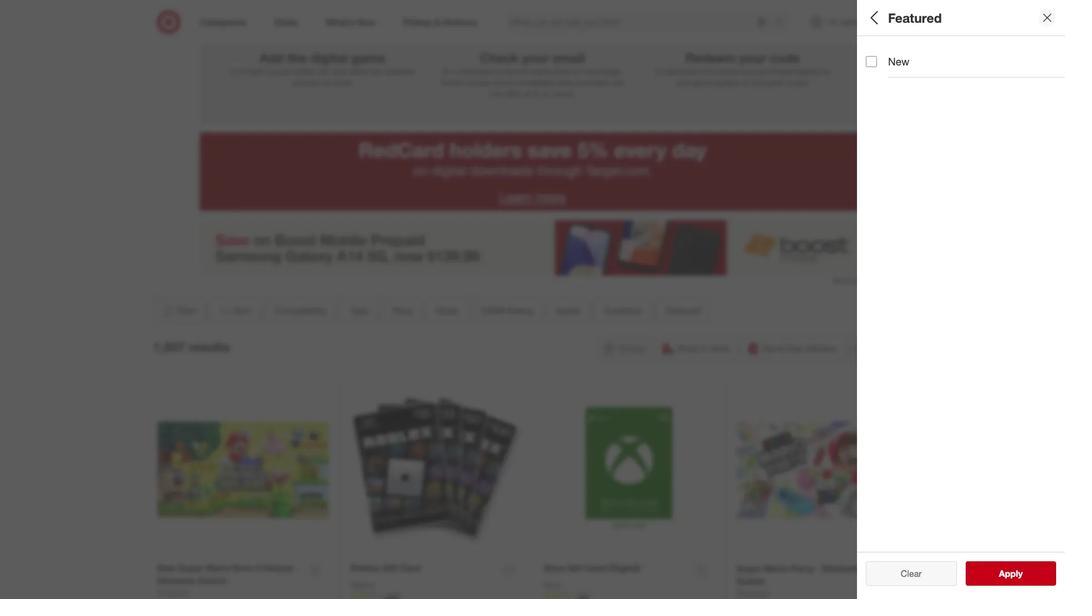Task type: describe. For each thing, give the bounding box(es) containing it.
bros
[[233, 563, 253, 574]]

compatibility inside all filters dialog
[[866, 48, 933, 60]]

or inside add the digital game or content to your online cart and follow the checkout process as usual.
[[230, 67, 237, 76]]

roblox gift card
[[350, 563, 421, 574]]

hours.
[[554, 89, 575, 98]]

new for new
[[889, 55, 910, 68]]

in
[[701, 343, 708, 354]]

all
[[866, 10, 882, 25]]

1 vertical spatial on
[[413, 163, 428, 179]]

apply
[[999, 568, 1023, 579]]

roblox for roblox
[[350, 580, 375, 590]]

nintendo link for new super mario bros u deluxe - nintendo switch
[[157, 588, 189, 599]]

every
[[614, 138, 667, 162]]

on digital downloads through target.com.
[[413, 163, 652, 179]]

clear for clear
[[901, 568, 922, 579]]

search button
[[770, 10, 796, 37]]

filters
[[885, 10, 920, 25]]

gift for roblox
[[382, 563, 398, 574]]

condition button
[[595, 299, 652, 323]]

switch inside "new super mario bros u deluxe - nintendo switch"
[[198, 575, 227, 586]]

to right directly
[[824, 67, 831, 76]]

deluxe
[[264, 563, 293, 574]]

steps.
[[602, 67, 623, 76]]

purchased
[[757, 67, 794, 76]]

rating
[[508, 305, 533, 316]]

your inside the check your email for a download code and instructions on next steps. emails usually arrive immediately after purchase, but can take up to 4+ hours.
[[522, 50, 549, 66]]

delivery
[[806, 343, 838, 354]]

1 horizontal spatial the
[[370, 67, 381, 76]]

1 horizontal spatial compatibility button
[[866, 36, 1066, 75]]

type button
[[341, 299, 379, 323]]

all filters
[[866, 10, 920, 25]]

can
[[491, 89, 503, 98]]

more
[[536, 189, 566, 206]]

clear for clear all
[[896, 568, 917, 579]]

save
[[528, 138, 572, 162]]

nintendo inside 'super mario party - nintendo switch'
[[823, 563, 861, 574]]

but
[[613, 78, 624, 87]]

take
[[505, 89, 520, 98]]

pickup button
[[598, 336, 653, 361]]

mario inside "new super mario bros u deluxe - nintendo switch"
[[206, 563, 231, 574]]

filter
[[177, 305, 197, 316]]

add
[[260, 50, 284, 66]]

card for roblox
[[400, 563, 421, 574]]

to right steps.
[[655, 67, 662, 76]]

cart
[[317, 67, 331, 76]]

deals
[[436, 305, 458, 316]]

1 vertical spatial compatibility
[[275, 305, 327, 316]]

your down the redeem
[[676, 78, 692, 87]]

a
[[454, 67, 458, 76]]

for
[[443, 67, 452, 76]]

computer.
[[752, 78, 786, 87]]

see results button
[[966, 562, 1057, 586]]

new super mario bros u deluxe - nintendo switch
[[157, 563, 299, 586]]

nintendo link for super mario party - nintendo switch
[[737, 588, 769, 599]]

xbox link
[[544, 580, 561, 591]]

digital inside add the digital game or content to your online cart and follow the checkout process as usual.
[[310, 50, 348, 66]]

usual.
[[333, 78, 353, 87]]

super inside "new super mario bros u deluxe - nintendo switch"
[[179, 563, 204, 574]]

pickup
[[618, 343, 645, 354]]

new super mario bros u deluxe - nintendo switch link
[[157, 562, 302, 588]]

1 vertical spatial compatibility button
[[265, 299, 336, 323]]

content inside 'redeem your code to download the content you purchased directly to your game system or computer. enjoy!'
[[714, 67, 740, 76]]

same
[[763, 343, 786, 354]]

roblox link
[[350, 580, 375, 591]]

see results
[[988, 568, 1035, 579]]

instructions
[[532, 67, 572, 76]]

shop in store button
[[657, 336, 738, 361]]

- inside "new super mario bros u deluxe - nintendo switch"
[[296, 563, 299, 574]]

featured inside featured button
[[666, 305, 701, 316]]

learn more
[[500, 189, 566, 206]]

same day delivery button
[[742, 336, 845, 361]]

5%
[[578, 138, 608, 162]]

as
[[322, 78, 331, 87]]

filter button
[[153, 299, 205, 323]]

downloads
[[470, 163, 534, 179]]

your up you
[[740, 50, 766, 66]]

system
[[715, 78, 740, 87]]

holders
[[450, 138, 522, 162]]

email
[[553, 50, 586, 66]]

immediately
[[514, 78, 556, 87]]

see
[[988, 568, 1004, 579]]

search
[[770, 18, 796, 29]]

clear all button
[[866, 562, 957, 586]]

redcard
[[359, 138, 444, 162]]

on inside the check your email for a download code and instructions on next steps. emails usually arrive immediately after purchase, but can take up to 4+ hours.
[[574, 67, 583, 76]]

u
[[255, 563, 262, 574]]

mario inside 'super mario party - nintendo switch'
[[764, 563, 789, 574]]

featured inside featured dialog
[[889, 10, 942, 25]]

1 vertical spatial digital
[[432, 163, 467, 179]]

usually
[[466, 78, 491, 87]]

all
[[919, 568, 928, 579]]

1
[[318, 10, 327, 30]]

and inside the check your email for a download code and instructions on next steps. emails usually arrive immediately after purchase, but can take up to 4+ hours.
[[516, 67, 529, 76]]

new for new super mario bros u deluxe - nintendo switch
[[157, 563, 176, 574]]

deals button
[[427, 299, 468, 323]]



Task type: vqa. For each thing, say whether or not it's contained in the screenshot.
iPadOS, to the top
no



Task type: locate. For each thing, give the bounding box(es) containing it.
game up follow
[[352, 50, 386, 66]]

mario
[[206, 563, 231, 574], [764, 563, 789, 574]]

1 content from the left
[[239, 67, 265, 76]]

super
[[179, 563, 204, 574], [737, 563, 762, 574]]

0 horizontal spatial switch
[[198, 575, 227, 586]]

0 horizontal spatial or
[[230, 67, 237, 76]]

check
[[480, 50, 519, 66]]

check your email for a download code and instructions on next steps. emails usually arrive immediately after purchase, but can take up to 4+ hours.
[[441, 50, 624, 98]]

download down the redeem
[[664, 67, 698, 76]]

1 vertical spatial featured
[[666, 305, 701, 316]]

2 clear from the left
[[901, 568, 922, 579]]

emails
[[441, 78, 464, 87]]

content up the system
[[714, 67, 740, 76]]

sort button
[[209, 299, 261, 323]]

results
[[189, 339, 230, 355], [1006, 568, 1035, 579]]

game inside 'redeem your code to download the content you purchased directly to your game system or computer. enjoy!'
[[694, 78, 713, 87]]

results inside button
[[1006, 568, 1035, 579]]

1 vertical spatial or
[[742, 78, 749, 87]]

gift inside 'link'
[[382, 563, 398, 574]]

2 and from the left
[[516, 67, 529, 76]]

genre
[[556, 305, 581, 316]]

redeem your code to download the content you purchased directly to your game system or computer. enjoy!
[[655, 50, 831, 87]]

super mario party - nintendo switch
[[737, 563, 861, 587]]

results right 1,557
[[189, 339, 230, 355]]

xbox down xbox gift card (digital) link
[[544, 580, 561, 590]]

featured
[[889, 10, 942, 25], [666, 305, 701, 316]]

on down redcard
[[413, 163, 428, 179]]

game left the system
[[694, 78, 713, 87]]

featured button
[[657, 299, 711, 323]]

game
[[352, 50, 386, 66], [694, 78, 713, 87]]

directly
[[796, 67, 822, 76]]

purchase,
[[577, 78, 611, 87]]

2 xbox from the top
[[544, 580, 561, 590]]

price button
[[383, 299, 422, 323]]

1,557 results
[[153, 339, 230, 355]]

results for 1,557 results
[[189, 339, 230, 355]]

xbox up xbox link
[[544, 563, 565, 574]]

xbox gift card (digital)
[[544, 563, 641, 574]]

0 horizontal spatial game
[[352, 50, 386, 66]]

1 horizontal spatial gift
[[568, 563, 583, 574]]

0 vertical spatial digital
[[310, 50, 348, 66]]

0 horizontal spatial super
[[179, 563, 204, 574]]

code up arrive
[[497, 67, 514, 76]]

0 vertical spatial game
[[352, 50, 386, 66]]

1 horizontal spatial nintendo link
[[737, 588, 769, 599]]

add the digital game or content to your online cart and follow the checkout process as usual.
[[230, 50, 416, 87]]

and inside add the digital game or content to your online cart and follow the checkout process as usual.
[[333, 67, 346, 76]]

shop in store
[[678, 343, 730, 354]]

What can we help you find? suggestions appear below search field
[[505, 10, 777, 34]]

4+
[[542, 89, 551, 98]]

super mario party - nintendo switch image
[[737, 385, 908, 556], [737, 385, 908, 556]]

0 vertical spatial new
[[889, 55, 910, 68]]

code up purchased
[[770, 50, 800, 66]]

0 vertical spatial results
[[189, 339, 230, 355]]

New checkbox
[[866, 56, 877, 67]]

2 horizontal spatial the
[[701, 67, 712, 76]]

or inside 'redeem your code to download the content you purchased directly to your game system or computer. enjoy!'
[[742, 78, 749, 87]]

0 horizontal spatial new
[[157, 563, 176, 574]]

(digital)
[[608, 563, 641, 574]]

1 gift from the left
[[382, 563, 398, 574]]

0 horizontal spatial code
[[497, 67, 514, 76]]

on left "next"
[[574, 67, 583, 76]]

0 horizontal spatial featured
[[666, 305, 701, 316]]

the down the redeem
[[701, 67, 712, 76]]

the inside 'redeem your code to download the content you purchased directly to your game system or computer. enjoy!'
[[701, 67, 712, 76]]

enjoy!
[[788, 78, 809, 87]]

1 horizontal spatial download
[[664, 67, 698, 76]]

switch inside 'super mario party - nintendo switch'
[[737, 576, 766, 587]]

1 horizontal spatial on
[[574, 67, 583, 76]]

0 vertical spatial on
[[574, 67, 583, 76]]

- right deluxe
[[296, 563, 299, 574]]

1 vertical spatial code
[[497, 67, 514, 76]]

esrb
[[482, 305, 505, 316]]

through
[[537, 163, 582, 179]]

code inside 'redeem your code to download the content you purchased directly to your game system or computer. enjoy!'
[[770, 50, 800, 66]]

day
[[788, 343, 803, 354]]

1 vertical spatial results
[[1006, 568, 1035, 579]]

xbox for xbox
[[544, 580, 561, 590]]

and up immediately
[[516, 67, 529, 76]]

super mario party - nintendo switch link
[[737, 563, 882, 588]]

- right party on the bottom right of page
[[817, 563, 820, 574]]

results right the see
[[1006, 568, 1035, 579]]

digital
[[310, 50, 348, 66], [432, 163, 467, 179]]

0 horizontal spatial compatibility
[[275, 305, 327, 316]]

online
[[294, 67, 315, 76]]

checkout
[[384, 67, 416, 76]]

redcard holders save 5% every day
[[359, 138, 707, 162]]

party
[[791, 563, 814, 574]]

0 horizontal spatial on
[[413, 163, 428, 179]]

digital down holders
[[432, 163, 467, 179]]

1 horizontal spatial featured
[[889, 10, 942, 25]]

new inside "new super mario bros u deluxe - nintendo switch"
[[157, 563, 176, 574]]

0 horizontal spatial mario
[[206, 563, 231, 574]]

1 horizontal spatial mario
[[764, 563, 789, 574]]

super inside 'super mario party - nintendo switch'
[[737, 563, 762, 574]]

1 card from the left
[[400, 563, 421, 574]]

roblox inside 'link'
[[350, 563, 380, 574]]

xbox gift card (digital) link
[[544, 562, 641, 575]]

1 horizontal spatial or
[[742, 78, 749, 87]]

type
[[350, 305, 369, 316]]

1 horizontal spatial compatibility
[[866, 48, 933, 60]]

0 horizontal spatial nintendo link
[[157, 588, 189, 599]]

clear
[[896, 568, 917, 579], [901, 568, 922, 579]]

process
[[292, 78, 320, 87]]

0 horizontal spatial gift
[[382, 563, 398, 574]]

content down add
[[239, 67, 265, 76]]

roblox
[[350, 563, 380, 574], [350, 580, 375, 590]]

0 horizontal spatial the
[[288, 50, 307, 66]]

1 horizontal spatial results
[[1006, 568, 1035, 579]]

your up 'instructions'
[[522, 50, 549, 66]]

1 vertical spatial xbox
[[544, 580, 561, 590]]

the right follow
[[370, 67, 381, 76]]

price
[[393, 305, 413, 316]]

roblox up roblox link
[[350, 563, 380, 574]]

card
[[400, 563, 421, 574], [585, 563, 606, 574]]

download inside 'redeem your code to download the content you purchased directly to your game system or computer. enjoy!'
[[664, 67, 698, 76]]

follow
[[348, 67, 368, 76]]

nintendo inside "new super mario bros u deluxe - nintendo switch"
[[157, 575, 196, 586]]

download up usually
[[460, 67, 494, 76]]

target.com.
[[586, 163, 652, 179]]

or
[[230, 67, 237, 76], [742, 78, 749, 87]]

0 vertical spatial code
[[770, 50, 800, 66]]

arrive
[[493, 78, 512, 87]]

1 horizontal spatial new
[[889, 55, 910, 68]]

0 horizontal spatial and
[[333, 67, 346, 76]]

up
[[522, 89, 531, 98]]

0 horizontal spatial -
[[296, 563, 299, 574]]

roblox for roblox gift card
[[350, 563, 380, 574]]

1 horizontal spatial code
[[770, 50, 800, 66]]

0 vertical spatial roblox
[[350, 563, 380, 574]]

clear all
[[896, 568, 928, 579]]

1 horizontal spatial content
[[714, 67, 740, 76]]

genre button
[[547, 299, 590, 323]]

0 vertical spatial or
[[230, 67, 237, 76]]

to inside add the digital game or content to your online cart and follow the checkout process as usual.
[[267, 67, 274, 76]]

all filters dialog
[[857, 0, 1066, 599]]

featured dialog
[[857, 0, 1066, 599]]

0 vertical spatial compatibility button
[[866, 36, 1066, 75]]

featured right all
[[889, 10, 942, 25]]

0 vertical spatial compatibility
[[866, 48, 933, 60]]

to
[[267, 67, 274, 76], [655, 67, 662, 76], [824, 67, 831, 76], [533, 89, 540, 98]]

2 gift from the left
[[568, 563, 583, 574]]

2 content from the left
[[714, 67, 740, 76]]

0 horizontal spatial content
[[239, 67, 265, 76]]

compatibility
[[866, 48, 933, 60], [275, 305, 327, 316]]

1 vertical spatial new
[[157, 563, 176, 574]]

roblox down roblox gift card 'link'
[[350, 580, 375, 590]]

day
[[672, 138, 707, 162]]

new super mario bros u deluxe - nintendo switch image
[[157, 385, 328, 556], [157, 385, 328, 556]]

0 horizontal spatial download
[[460, 67, 494, 76]]

mario left party on the bottom right of page
[[764, 563, 789, 574]]

super left bros
[[179, 563, 204, 574]]

Include out of stock checkbox
[[866, 435, 877, 447]]

the up online
[[288, 50, 307, 66]]

store
[[710, 343, 730, 354]]

0 vertical spatial featured
[[889, 10, 942, 25]]

3
[[738, 10, 747, 30]]

xbox for xbox gift card (digital)
[[544, 563, 565, 574]]

1 download from the left
[[460, 67, 494, 76]]

mario left bros
[[206, 563, 231, 574]]

your down add
[[277, 67, 292, 76]]

1 horizontal spatial and
[[516, 67, 529, 76]]

1,557
[[153, 339, 185, 355]]

code
[[770, 50, 800, 66], [497, 67, 514, 76]]

1 horizontal spatial -
[[817, 563, 820, 574]]

roblox gift card link
[[350, 562, 421, 575]]

1 clear from the left
[[896, 568, 917, 579]]

gift for xbox
[[568, 563, 583, 574]]

2 download from the left
[[664, 67, 698, 76]]

compatibility button
[[866, 36, 1066, 75], [265, 299, 336, 323]]

xbox gift card (digital) image
[[544, 385, 715, 556], [544, 385, 715, 556]]

same day delivery
[[763, 343, 838, 354]]

0 vertical spatial xbox
[[544, 563, 565, 574]]

card inside 'link'
[[400, 563, 421, 574]]

card for xbox
[[585, 563, 606, 574]]

to inside the check your email for a download code and instructions on next steps. emails usually arrive immediately after purchase, but can take up to 4+ hours.
[[533, 89, 540, 98]]

sort
[[234, 305, 251, 316]]

to right up in the left top of the page
[[533, 89, 540, 98]]

redeem
[[686, 50, 736, 66]]

your inside add the digital game or content to your online cart and follow the checkout process as usual.
[[277, 67, 292, 76]]

1 horizontal spatial game
[[694, 78, 713, 87]]

clear inside all filters dialog
[[896, 568, 917, 579]]

1 horizontal spatial card
[[585, 563, 606, 574]]

gift
[[382, 563, 398, 574], [568, 563, 583, 574]]

-
[[296, 563, 299, 574], [817, 563, 820, 574]]

content inside add the digital game or content to your online cart and follow the checkout process as usual.
[[239, 67, 265, 76]]

game inside add the digital game or content to your online cart and follow the checkout process as usual.
[[352, 50, 386, 66]]

nintendo
[[823, 563, 861, 574], [157, 575, 196, 586], [157, 588, 189, 597], [737, 589, 769, 598]]

0 horizontal spatial digital
[[310, 50, 348, 66]]

results for see results
[[1006, 568, 1035, 579]]

super left party on the bottom right of page
[[737, 563, 762, 574]]

roblox gift card image
[[350, 385, 521, 556]]

0 horizontal spatial results
[[189, 339, 230, 355]]

esrb rating
[[482, 305, 533, 316]]

new inside featured dialog
[[889, 55, 910, 68]]

1 roblox from the top
[[350, 563, 380, 574]]

2
[[528, 10, 537, 30]]

shop
[[678, 343, 699, 354]]

to down add
[[267, 67, 274, 76]]

you
[[742, 67, 755, 76]]

1 horizontal spatial digital
[[432, 163, 467, 179]]

1 horizontal spatial switch
[[737, 576, 766, 587]]

advertisement region
[[200, 220, 866, 276]]

1 vertical spatial roblox
[[350, 580, 375, 590]]

after
[[558, 78, 574, 87]]

1 vertical spatial game
[[694, 78, 713, 87]]

1 and from the left
[[333, 67, 346, 76]]

featured up shop
[[666, 305, 701, 316]]

download
[[460, 67, 494, 76], [664, 67, 698, 76]]

- inside 'super mario party - nintendo switch'
[[817, 563, 820, 574]]

1 xbox from the top
[[544, 563, 565, 574]]

clear inside featured dialog
[[901, 568, 922, 579]]

learn
[[500, 189, 532, 206]]

2 roblox from the top
[[350, 580, 375, 590]]

0 horizontal spatial card
[[400, 563, 421, 574]]

0 horizontal spatial compatibility button
[[265, 299, 336, 323]]

apply button
[[966, 562, 1057, 586]]

1 horizontal spatial super
[[737, 563, 762, 574]]

digital up cart on the left top of page
[[310, 50, 348, 66]]

sponsored
[[833, 276, 866, 285]]

and up usual.
[[333, 67, 346, 76]]

2 card from the left
[[585, 563, 606, 574]]

code inside the check your email for a download code and instructions on next steps. emails usually arrive immediately after purchase, but can take up to 4+ hours.
[[497, 67, 514, 76]]

next
[[585, 67, 600, 76]]

your
[[522, 50, 549, 66], [740, 50, 766, 66], [277, 67, 292, 76], [676, 78, 692, 87]]

download inside the check your email for a download code and instructions on next steps. emails usually arrive immediately after purchase, but can take up to 4+ hours.
[[460, 67, 494, 76]]

esrb rating button
[[472, 299, 543, 323]]



